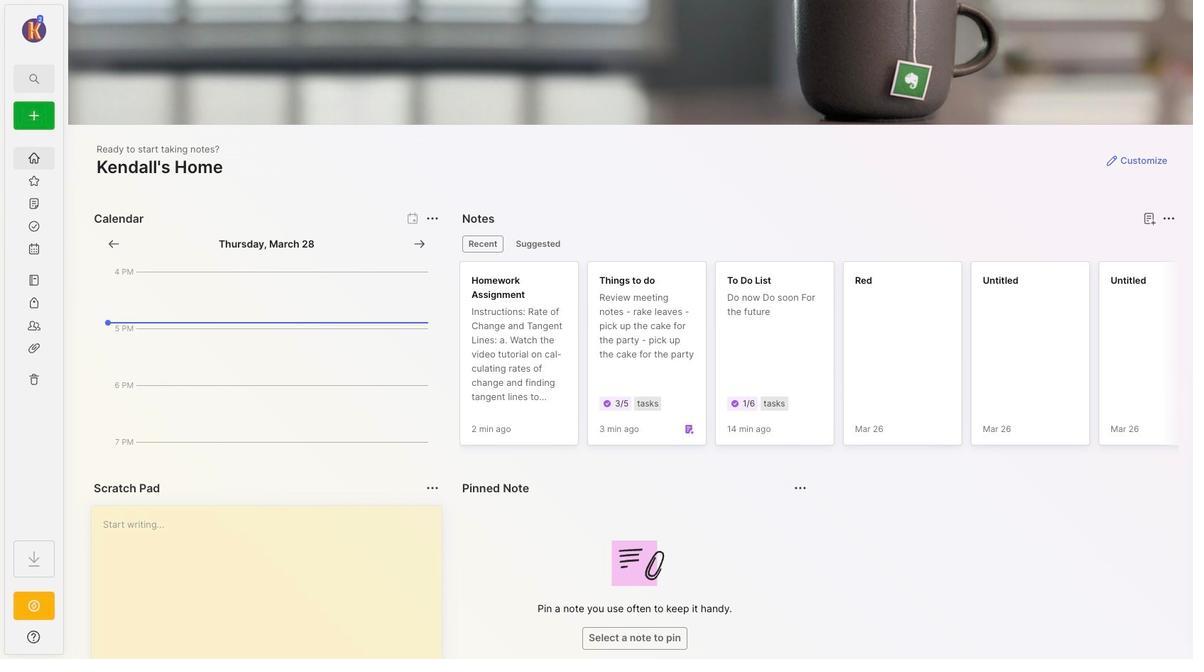 Task type: vqa. For each thing, say whether or not it's contained in the screenshot.
the is
no



Task type: locate. For each thing, give the bounding box(es) containing it.
tab list
[[462, 236, 1174, 253]]

2 tab from the left
[[510, 236, 567, 253]]

2 more actions image from the left
[[1161, 210, 1178, 227]]

click to expand image
[[62, 634, 73, 651]]

Choose date to view field
[[219, 237, 315, 251]]

more actions image
[[424, 210, 441, 227], [1161, 210, 1178, 227]]

tree
[[5, 139, 63, 529]]

1 horizontal spatial tab
[[510, 236, 567, 253]]

more actions image
[[424, 480, 441, 497], [792, 480, 809, 497]]

home image
[[27, 151, 41, 166]]

tab
[[462, 236, 504, 253], [510, 236, 567, 253]]

1 more actions image from the left
[[424, 210, 441, 227]]

1 horizontal spatial more actions image
[[1161, 210, 1178, 227]]

1 horizontal spatial more actions image
[[792, 480, 809, 497]]

row group
[[459, 261, 1194, 455]]

0 horizontal spatial more actions image
[[424, 480, 441, 497]]

1 more actions image from the left
[[424, 480, 441, 497]]

0 horizontal spatial tab
[[462, 236, 504, 253]]

0 horizontal spatial more actions image
[[424, 210, 441, 227]]

More actions field
[[422, 209, 442, 229], [1159, 209, 1179, 229], [422, 479, 442, 499], [791, 479, 811, 499]]



Task type: describe. For each thing, give the bounding box(es) containing it.
edit search image
[[26, 70, 43, 87]]

1 tab from the left
[[462, 236, 504, 253]]

WHAT'S NEW field
[[5, 627, 63, 649]]

Start writing… text field
[[103, 507, 441, 660]]

upgrade image
[[26, 598, 43, 615]]

main element
[[0, 0, 68, 660]]

2 more actions image from the left
[[792, 480, 809, 497]]

Account field
[[5, 13, 63, 45]]

tree inside main element
[[5, 139, 63, 529]]



